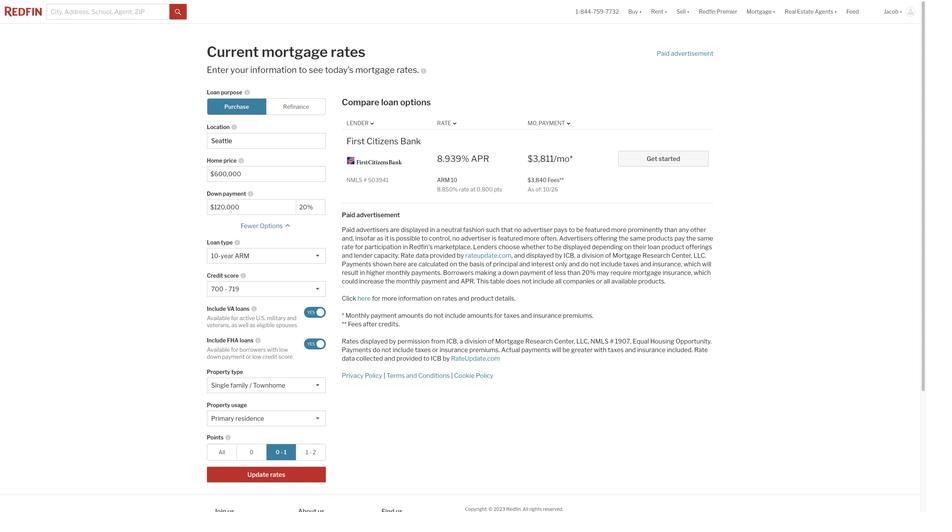 Task type: vqa. For each thing, say whether or not it's contained in the screenshot.
Nov in Nov 4 Saturday
no



Task type: locate. For each thing, give the bounding box(es) containing it.
lender
[[347, 120, 369, 126]]

include down permission
[[393, 346, 414, 354]]

on down the payments.
[[434, 295, 441, 302]]

fha
[[227, 337, 239, 344]]

0 vertical spatial do
[[581, 261, 589, 268]]

2 all from the left
[[604, 278, 611, 285]]

1 horizontal spatial 0
[[276, 449, 280, 456]]

rate up 8.939
[[437, 120, 452, 126]]

include for include va loans
[[207, 306, 226, 312]]

0 vertical spatial nmls
[[347, 177, 363, 183]]

by
[[457, 252, 464, 259], [556, 252, 563, 259], [389, 338, 397, 345], [443, 355, 450, 362]]

of:
[[536, 186, 542, 193]]

1 vertical spatial more
[[525, 235, 540, 242]]

8.850
[[437, 186, 453, 193]]

1 vertical spatial than
[[568, 269, 581, 277]]

provided inside rates displayed by permission from icb, a division of mortgage research center, llc, nmls # 1907, equal housing opportunity. payments do not include taxes or insurance premiums. actual payments will be greater with taxes and insurance included. rate data collected and provided to icb by
[[397, 355, 422, 362]]

0 horizontal spatial research
[[526, 338, 553, 345]]

get started
[[647, 155, 681, 163]]

1 vertical spatial option group
[[207, 444, 326, 461]]

| left terms at the bottom
[[384, 372, 386, 380]]

0 horizontal spatial division
[[465, 338, 487, 345]]

payments.
[[412, 269, 442, 277]]

rates up today's
[[331, 43, 366, 60]]

rateupdate.com link
[[451, 355, 500, 362]]

low down borrowers
[[253, 353, 261, 360]]

nmls inside rates displayed by permission from icb, a division of mortgage research center, llc, nmls # 1907, equal housing opportunity. payments do not include taxes or insurance premiums. actual payments will be greater with taxes and insurance included. rate data collected and provided to icb by
[[591, 338, 609, 345]]

2 payments from the top
[[342, 346, 372, 354]]

do inside , and displayed by icb, a division of mortgage research center, llc. payments shown here are calculated on the basis of principal and interest only and do not include taxes and insurance, which will result in higher monthly payments. borrowers making a down payment of less than 20% may require mortgage insurance, which could increase the monthly payment and apr. this table does not include all companies or all available products.
[[581, 261, 589, 268]]

policy
[[365, 372, 383, 380], [476, 372, 494, 380]]

▾ for sell ▾
[[688, 8, 690, 15]]

product down "pay"
[[662, 244, 685, 251]]

do inside * monthly payment amounts do not include amounts for taxes and insurance premiums. ** fees after credits.
[[425, 312, 433, 320]]

6 ▾ from the left
[[901, 8, 903, 15]]

icb, inside , and displayed by icb, a division of mortgage research center, llc. payments shown here are calculated on the basis of principal and interest only and do not include taxes and insurance, which will result in higher monthly payments. borrowers making a down payment of less than 20% may require mortgage insurance, which could increase the monthly payment and apr. this table does not include all companies or all available products.
[[564, 252, 576, 259]]

payments inside , and displayed by icb, a division of mortgage research center, llc. payments shown here are calculated on the basis of principal and interest only and do not include taxes and insurance, which will result in higher monthly payments. borrowers making a down payment of less than 20% may require mortgage insurance, which could increase the monthly payment and apr. this table does not include all companies or all available products.
[[342, 261, 372, 268]]

0 vertical spatial rates
[[331, 43, 366, 60]]

policy down rateupdate.com link
[[476, 372, 494, 380]]

advertiser
[[523, 226, 553, 234], [461, 235, 491, 242]]

than inside paid advertisers are displayed in a neutral fashion such that no advertiser pays to be featured more prominently than any other and, insofar as it is possible to control, no advertiser is featured more often. advertisers offering the same products pay the same rate for participation in redfin's marketplace. lenders choose whether to be displayed depending on their loan product offerings and lender capacity. rate data provided by
[[665, 226, 678, 234]]

buy ▾ button
[[629, 0, 642, 23]]

0 horizontal spatial be
[[555, 244, 562, 251]]

rate left "at" at the top of page
[[459, 186, 470, 193]]

1 vertical spatial loan
[[207, 239, 220, 246]]

displayed down 'after' on the left bottom
[[360, 338, 388, 345]]

or down borrowers
[[246, 353, 251, 360]]

0 vertical spatial loan
[[381, 97, 399, 107]]

control,
[[429, 235, 451, 242]]

score
[[224, 272, 239, 279], [279, 353, 293, 360]]

0 vertical spatial data
[[416, 252, 429, 259]]

division inside rates displayed by permission from icb, a division of mortgage research center, llc, nmls # 1907, equal housing opportunity. payments do not include taxes or insurance premiums. actual payments will be greater with taxes and insurance included. rate data collected and provided to icb by
[[465, 338, 487, 345]]

5 ▾ from the left
[[835, 8, 838, 15]]

information down the payments.
[[399, 295, 433, 302]]

1 vertical spatial no
[[453, 235, 460, 242]]

1 vertical spatial on
[[450, 261, 457, 268]]

mortgage down their
[[613, 252, 642, 259]]

All radio
[[207, 444, 237, 461]]

3 ▾ from the left
[[688, 8, 690, 15]]

center, down "pay"
[[672, 252, 693, 259]]

payments
[[522, 346, 551, 354]]

taxes inside , and displayed by icb, a division of mortgage research center, llc. payments shown here are calculated on the basis of principal and interest only and do not include taxes and insurance, which will result in higher monthly payments. borrowers making a down payment of less than 20% may require mortgage insurance, which could increase the monthly payment and apr. this table does not include all companies or all available products.
[[624, 261, 640, 268]]

rate inside rate button
[[437, 120, 452, 126]]

nmls left 503941
[[347, 177, 363, 183]]

real estate agents ▾ button
[[781, 0, 842, 23]]

get
[[647, 155, 658, 163]]

update rates button
[[207, 467, 326, 483]]

2 1 from the left
[[306, 449, 309, 456]]

capacity.
[[374, 252, 400, 259]]

loan
[[381, 97, 399, 107], [648, 244, 661, 251]]

on inside , and displayed by icb, a division of mortgage research center, llc. payments shown here are calculated on the basis of principal and interest only and do not include taxes and insurance, which will result in higher monthly payments. borrowers making a down payment of less than 20% may require mortgage insurance, which could increase the monthly payment and apr. this table does not include all companies or all available products.
[[450, 261, 457, 268]]

no right that
[[515, 226, 522, 234]]

▾ inside dropdown button
[[835, 8, 838, 15]]

1 vertical spatial loan
[[648, 244, 661, 251]]

advertiser down fashion
[[461, 235, 491, 242]]

buy ▾
[[629, 8, 642, 15]]

mo. payment
[[528, 120, 566, 126]]

2 horizontal spatial rate
[[695, 346, 709, 354]]

fashion
[[463, 226, 485, 234]]

as left well
[[232, 322, 237, 328]]

type
[[221, 239, 233, 246], [231, 369, 243, 375]]

real estate agents ▾
[[785, 8, 838, 15]]

mortgage left "rates."
[[356, 65, 395, 75]]

division down depending
[[582, 252, 604, 259]]

loan up 10-
[[207, 239, 220, 246]]

1 horizontal spatial %
[[462, 154, 470, 164]]

be inside rates displayed by permission from icb, a division of mortgage research center, llc, nmls # 1907, equal housing opportunity. payments do not include taxes or insurance premiums. actual payments will be greater with taxes and insurance included. rate data collected and provided to icb by
[[563, 346, 570, 354]]

military
[[267, 315, 286, 322]]

1 vertical spatial paid advertisement
[[342, 212, 400, 219]]

by inside paid advertisers are displayed in a neutral fashion such that no advertiser pays to be featured more prominently than any other and, insofar as it is possible to control, no advertiser is featured more often. advertisers offering the same products pay the same rate for participation in redfin's marketplace. lenders choose whether to be displayed depending on their loan product offerings and lender capacity. rate data provided by
[[457, 252, 464, 259]]

a inside rates displayed by permission from icb, a division of mortgage research center, llc, nmls # 1907, equal housing opportunity. payments do not include taxes or insurance premiums. actual payments will be greater with taxes and insurance included. rate data collected and provided to icb by
[[460, 338, 463, 345]]

amounts up credits.
[[398, 312, 424, 320]]

loans
[[236, 306, 250, 312], [240, 337, 254, 344]]

provided inside paid advertisers are displayed in a neutral fashion such that no advertiser pays to be featured more prominently than any other and, insofar as it is possible to control, no advertiser is featured more often. advertisers offering the same products pay the same rate for participation in redfin's marketplace. lenders choose whether to be displayed depending on their loan product offerings and lender capacity. rate data provided by
[[430, 252, 456, 259]]

1 horizontal spatial or
[[433, 346, 439, 354]]

0 vertical spatial paid advertisement
[[657, 50, 714, 57]]

feed
[[847, 8, 860, 15]]

2 vertical spatial be
[[563, 346, 570, 354]]

rate inside paid advertisers are displayed in a neutral fashion such that no advertiser pays to be featured more prominently than any other and, insofar as it is possible to control, no advertiser is featured more often. advertisers offering the same products pay the same rate for participation in redfin's marketplace. lenders choose whether to be displayed depending on their loan product offerings and lender capacity. rate data provided by
[[342, 244, 354, 251]]

0 vertical spatial featured
[[585, 226, 610, 234]]

0 vertical spatial available
[[207, 315, 230, 322]]

▾ right jacob
[[901, 8, 903, 15]]

research down products
[[643, 252, 671, 259]]

0 horizontal spatial as
[[232, 322, 237, 328]]

enter
[[207, 65, 229, 75]]

icb, inside rates displayed by permission from icb, a division of mortgage research center, llc, nmls # 1907, equal housing opportunity. payments do not include taxes or insurance premiums. actual payments will be greater with taxes and insurance included. rate data collected and provided to icb by
[[447, 338, 459, 345]]

be up advertisers
[[577, 226, 584, 234]]

2 loan from the top
[[207, 239, 220, 246]]

0 horizontal spatial or
[[246, 353, 251, 360]]

| left 'cookie'
[[451, 372, 453, 380]]

are up the payments.
[[408, 261, 417, 268]]

or down may
[[597, 278, 603, 285]]

more up offering
[[612, 226, 627, 234]]

for down details. on the right bottom of page
[[495, 312, 503, 320]]

on
[[625, 244, 632, 251], [450, 261, 457, 268], [434, 295, 441, 302]]

1 vertical spatial nmls
[[591, 338, 609, 345]]

0 horizontal spatial data
[[342, 355, 355, 362]]

0 inside option
[[250, 449, 254, 456]]

0 vertical spatial icb,
[[564, 252, 576, 259]]

after
[[363, 321, 377, 328]]

1 ▾ from the left
[[640, 8, 642, 15]]

1 vertical spatial %
[[453, 186, 458, 193]]

not inside * monthly payment amounts do not include amounts for taxes and insurance premiums. ** fees after credits.
[[434, 312, 444, 320]]

down inside , and displayed by icb, a division of mortgage research center, llc. payments shown here are calculated on the basis of principal and interest only and do not include taxes and insurance, which will result in higher monthly payments. borrowers making a down payment of less than 20% may require mortgage insurance, which could increase the monthly payment and apr. this table does not include all companies or all available products.
[[503, 269, 519, 277]]

lender
[[354, 252, 373, 259]]

2 horizontal spatial mortgage
[[633, 269, 662, 277]]

- for 700
[[225, 286, 227, 293]]

year
[[221, 252, 234, 260]]

1 available from the top
[[207, 315, 230, 322]]

advertisers
[[356, 226, 389, 234]]

- inside option
[[310, 449, 312, 456]]

rate down redfin's
[[401, 252, 415, 259]]

of left less
[[548, 269, 554, 277]]

a inside paid advertisers are displayed in a neutral fashion such that no advertiser pays to be featured more prominently than any other and, insofar as it is possible to control, no advertiser is featured more often. advertisers offering the same products pay the same rate for participation in redfin's marketplace. lenders choose whether to be displayed depending on their loan product offerings and lender capacity. rate data provided by
[[437, 226, 440, 234]]

1 horizontal spatial product
[[662, 244, 685, 251]]

advertisement inside button
[[672, 50, 714, 57]]

premiums. inside * monthly payment amounts do not include amounts for taxes and insurance premiums. ** fees after credits.
[[563, 312, 594, 320]]

# left 1907,
[[610, 338, 614, 345]]

0 vertical spatial down
[[503, 269, 519, 277]]

for
[[355, 244, 364, 251], [372, 295, 381, 302], [495, 312, 503, 320], [231, 315, 239, 322], [231, 346, 239, 353]]

1 horizontal spatial data
[[416, 252, 429, 259]]

permission
[[398, 338, 430, 345]]

- up update rates button
[[281, 449, 283, 456]]

1 1 from the left
[[284, 449, 287, 456]]

or inside rates displayed by permission from icb, a division of mortgage research center, llc, nmls # 1907, equal housing opportunity. payments do not include taxes or insurance premiums. actual payments will be greater with taxes and insurance included. rate data collected and provided to icb by
[[433, 346, 439, 354]]

increase
[[359, 278, 384, 285]]

1 horizontal spatial 1
[[306, 449, 309, 456]]

score right credit
[[279, 353, 293, 360]]

1
[[284, 449, 287, 456], [306, 449, 309, 456]]

2 vertical spatial mortgage
[[633, 269, 662, 277]]

0 vertical spatial mortgage
[[747, 8, 772, 15]]

1 horizontal spatial premiums.
[[563, 312, 594, 320]]

0 horizontal spatial score
[[224, 272, 239, 279]]

0 horizontal spatial with
[[267, 346, 278, 353]]

of down rateupdate.com
[[486, 261, 492, 268]]

1 vertical spatial icb,
[[447, 338, 459, 345]]

the down any
[[687, 235, 696, 242]]

▾ right agents
[[835, 8, 838, 15]]

% inside arm 10 8.850 % rate at 0.800 pts
[[453, 186, 458, 193]]

in right 'result' on the bottom of page
[[360, 269, 365, 277]]

2 ▾ from the left
[[665, 8, 668, 15]]

featured up offering
[[585, 226, 610, 234]]

0 vertical spatial on
[[625, 244, 632, 251]]

1 option group from the top
[[207, 98, 326, 115]]

information
[[250, 65, 297, 75], [399, 295, 433, 302]]

the right offering
[[619, 235, 629, 242]]

0 horizontal spatial all
[[556, 278, 562, 285]]

1 is from the left
[[390, 235, 395, 242]]

0 horizontal spatial featured
[[498, 235, 523, 242]]

State, City, County, ZIP search field
[[207, 133, 326, 149]]

payments down rates
[[342, 346, 372, 354]]

collected
[[356, 355, 383, 362]]

rate inside paid advertisers are displayed in a neutral fashion such that no advertiser pays to be featured more prominently than any other and, insofar as it is possible to control, no advertiser is featured more often. advertisers offering the same products pay the same rate for participation in redfin's marketplace. lenders choose whether to be displayed depending on their loan product offerings and lender capacity. rate data provided by
[[401, 252, 415, 259]]

1 horizontal spatial be
[[563, 346, 570, 354]]

do up collected
[[373, 346, 381, 354]]

0 vertical spatial type
[[221, 239, 233, 246]]

here down capacity.
[[394, 261, 407, 268]]

▾ right rent on the top right
[[665, 8, 668, 15]]

▾ for mortgage ▾
[[774, 8, 776, 15]]

property up single on the left
[[207, 369, 230, 375]]

0 vertical spatial are
[[390, 226, 400, 234]]

7732
[[606, 8, 619, 15]]

loan inside paid advertisers are displayed in a neutral fashion such that no advertiser pays to be featured more prominently than any other and, insofar as it is possible to control, no advertiser is featured more often. advertisers offering the same products pay the same rate for participation in redfin's marketplace. lenders choose whether to be displayed depending on their loan product offerings and lender capacity. rate data provided by
[[648, 244, 661, 251]]

may
[[597, 269, 610, 277]]

not
[[590, 261, 600, 268], [522, 278, 532, 285], [434, 312, 444, 320], [382, 346, 392, 354]]

0 horizontal spatial down
[[207, 353, 221, 360]]

not down click here for more information on rates and product details.
[[434, 312, 444, 320]]

sell ▾ button
[[672, 0, 695, 23]]

0 horizontal spatial loan
[[381, 97, 399, 107]]

by right icb at left
[[443, 355, 450, 362]]

products
[[648, 235, 674, 242]]

displayed up interest
[[527, 252, 554, 259]]

1 horizontal spatial mortgage
[[613, 252, 642, 259]]

0 - 1
[[276, 449, 287, 456]]

▾ right the buy
[[640, 8, 642, 15]]

paid inside paid advertisers are displayed in a neutral fashion such that no advertiser pays to be featured more prominently than any other and, insofar as it is possible to control, no advertiser is featured more often. advertisers offering the same products pay the same rate for participation in redfin's marketplace. lenders choose whether to be displayed depending on their loan product offerings and lender capacity. rate data provided by
[[342, 226, 355, 234]]

center, left llc,
[[555, 338, 575, 345]]

0 horizontal spatial insurance
[[440, 346, 468, 354]]

include fha loans
[[207, 337, 254, 344]]

% left the apr
[[462, 154, 470, 164]]

available down include fha loans at the left bottom
[[207, 346, 230, 353]]

product inside paid advertisers are displayed in a neutral fashion such that no advertiser pays to be featured more prominently than any other and, insofar as it is possible to control, no advertiser is featured more often. advertisers offering the same products pay the same rate for participation in redfin's marketplace. lenders choose whether to be displayed depending on their loan product offerings and lender capacity. rate data provided by
[[662, 244, 685, 251]]

pay
[[675, 235, 685, 242]]

paid advertisement
[[657, 50, 714, 57], [342, 212, 400, 219]]

0 vertical spatial product
[[662, 244, 685, 251]]

1 | from the left
[[384, 372, 386, 380]]

0 horizontal spatial amounts
[[398, 312, 424, 320]]

well
[[239, 322, 249, 328]]

same up their
[[630, 235, 646, 242]]

arm inside arm 10 8.850 % rate at 0.800 pts
[[437, 177, 450, 183]]

and inside paid advertisers are displayed in a neutral fashion such that no advertiser pays to be featured more prominently than any other and, insofar as it is possible to control, no advertiser is featured more often. advertisers offering the same products pay the same rate for participation in redfin's marketplace. lenders choose whether to be displayed depending on their loan product offerings and lender capacity. rate data provided by
[[342, 252, 353, 259]]

option group
[[207, 98, 326, 115], [207, 444, 326, 461]]

no
[[515, 226, 522, 234], [453, 235, 460, 242]]

property up primary
[[207, 402, 230, 409]]

research up payments
[[526, 338, 553, 345]]

mortgage
[[747, 8, 772, 15], [613, 252, 642, 259], [496, 338, 524, 345]]

- for 0
[[281, 449, 283, 456]]

2 with from the left
[[594, 346, 607, 354]]

4 ▾ from the left
[[774, 8, 776, 15]]

2 property from the top
[[207, 402, 230, 409]]

shown
[[373, 261, 392, 268]]

rate inside rates displayed by permission from icb, a division of mortgage research center, llc, nmls # 1907, equal housing opportunity. payments do not include taxes or insurance premiums. actual payments will be greater with taxes and insurance included. rate data collected and provided to icb by
[[695, 346, 709, 354]]

location
[[207, 124, 230, 130]]

this
[[477, 278, 489, 285]]

loan left purpose
[[207, 89, 220, 96]]

and left interest
[[520, 261, 530, 268]]

option group containing all
[[207, 444, 326, 461]]

0 horizontal spatial -
[[225, 286, 227, 293]]

type up family
[[231, 369, 243, 375]]

property inside the property usage element
[[207, 402, 230, 409]]

1 vertical spatial center,
[[555, 338, 575, 345]]

is right it
[[390, 235, 395, 242]]

amounts down this
[[467, 312, 493, 320]]

available for veterans,
[[207, 315, 230, 322]]

0 vertical spatial advertisement
[[672, 50, 714, 57]]

data
[[416, 252, 429, 259], [342, 355, 355, 362]]

1 amounts from the left
[[398, 312, 424, 320]]

type for year
[[221, 239, 233, 246]]

are
[[390, 226, 400, 234], [408, 261, 417, 268]]

available inside available for active u.s. military and veterans, as well as eligible spouses
[[207, 315, 230, 322]]

1 include from the top
[[207, 306, 226, 312]]

as down active
[[250, 322, 256, 328]]

as inside paid advertisers are displayed in a neutral fashion such that no advertiser pays to be featured more prominently than any other and, insofar as it is possible to control, no advertiser is featured more often. advertisers offering the same products pay the same rate for participation in redfin's marketplace. lenders choose whether to be displayed depending on their loan product offerings and lender capacity. rate data provided by
[[377, 235, 384, 242]]

2 available from the top
[[207, 346, 230, 353]]

mortgage inside mortgage ▾ dropdown button
[[747, 8, 772, 15]]

townhome
[[253, 382, 286, 389]]

1 horizontal spatial with
[[594, 346, 607, 354]]

are up possible
[[390, 226, 400, 234]]

eligible
[[257, 322, 275, 328]]

2 horizontal spatial -
[[310, 449, 312, 456]]

mortgage up products.
[[633, 269, 662, 277]]

1-844-759-7732
[[576, 8, 619, 15]]

and right only
[[569, 261, 580, 268]]

no up marketplace.
[[453, 235, 460, 242]]

product down this
[[471, 295, 494, 302]]

a up "control,"
[[437, 226, 440, 234]]

1 vertical spatial available
[[207, 346, 230, 353]]

redfin
[[699, 8, 716, 15]]

is
[[390, 235, 395, 242], [492, 235, 497, 242]]

premiums. inside rates displayed by permission from icb, a division of mortgage research center, llc, nmls # 1907, equal housing opportunity. payments do not include taxes or insurance premiums. actual payments will be greater with taxes and insurance included. rate data collected and provided to icb by
[[470, 346, 500, 354]]

will inside , and displayed by icb, a division of mortgage research center, llc. payments shown here are calculated on the basis of principal and interest only and do not include taxes and insurance, which will result in higher monthly payments. borrowers making a down payment of less than 20% may require mortgage insurance, which could increase the monthly payment and apr. this table does not include all companies or all available products.
[[703, 261, 712, 268]]

1 property from the top
[[207, 369, 230, 375]]

0 vertical spatial division
[[582, 252, 604, 259]]

0
[[250, 449, 254, 456], [276, 449, 280, 456]]

with up credit
[[267, 346, 278, 353]]

property inside "property type" element
[[207, 369, 230, 375]]

and inside * monthly payment amounts do not include amounts for taxes and insurance premiums. ** fees after credits.
[[521, 312, 532, 320]]

rates displayed by permission from icb, a division of mortgage research center, llc, nmls # 1907, equal housing opportunity. payments do not include taxes or insurance premiums. actual payments will be greater with taxes and insurance included. rate data collected and provided to icb by
[[342, 338, 712, 362]]

option group containing purchase
[[207, 98, 326, 115]]

0 vertical spatial score
[[224, 272, 239, 279]]

include down veterans,
[[207, 337, 226, 344]]

option group up update rates button
[[207, 444, 326, 461]]

2 vertical spatial on
[[434, 295, 441, 302]]

than up "pay"
[[665, 226, 678, 234]]

1 with from the left
[[267, 346, 278, 353]]

and up products.
[[641, 261, 652, 268]]

taxes down details. on the right bottom of page
[[504, 312, 520, 320]]

1 vertical spatial #
[[610, 338, 614, 345]]

1 payments from the top
[[342, 261, 372, 268]]

the
[[619, 235, 629, 242], [687, 235, 696, 242], [459, 261, 468, 268], [385, 278, 395, 285]]

here link
[[358, 295, 371, 302]]

do
[[581, 261, 589, 268], [425, 312, 433, 320], [373, 346, 381, 354]]

a
[[437, 226, 440, 234], [577, 252, 581, 259], [498, 269, 502, 277], [460, 338, 463, 345]]

0 horizontal spatial rate
[[401, 252, 415, 259]]

down up 'does'
[[503, 269, 519, 277]]

displayed
[[401, 226, 429, 234], [563, 244, 591, 251], [527, 252, 554, 259], [360, 338, 388, 345]]

1 horizontal spatial all
[[604, 278, 611, 285]]

1 vertical spatial product
[[471, 295, 494, 302]]

2 0 from the left
[[276, 449, 280, 456]]

0 horizontal spatial 1
[[284, 449, 287, 456]]

Down payment text field
[[299, 204, 322, 211]]

type for family
[[231, 369, 243, 375]]

click
[[342, 295, 356, 302]]

your
[[231, 65, 249, 75]]

0 horizontal spatial premiums.
[[470, 346, 500, 354]]

0 horizontal spatial center,
[[555, 338, 575, 345]]

policy down collected
[[365, 372, 383, 380]]

1 left 2
[[306, 449, 309, 456]]

see
[[309, 65, 323, 75]]

score up 719
[[224, 272, 239, 279]]

0 vertical spatial research
[[643, 252, 671, 259]]

1 horizontal spatial rate
[[459, 186, 470, 193]]

by inside , and displayed by icb, a division of mortgage research center, llc. payments shown here are calculated on the basis of principal and interest only and do not include taxes and insurance, which will result in higher monthly payments. borrowers making a down payment of less than 20% may require mortgage insurance, which could increase the monthly payment and apr. this table does not include all companies or all available products.
[[556, 252, 563, 259]]

other
[[691, 226, 707, 234]]

and down borrowers
[[449, 278, 460, 285]]

often.
[[541, 235, 558, 242]]

displayed inside rates displayed by permission from icb, a division of mortgage research center, llc, nmls # 1907, equal housing opportunity. payments do not include taxes or insurance premiums. actual payments will be greater with taxes and insurance included. rate data collected and provided to icb by
[[360, 338, 388, 345]]

the right increase
[[385, 278, 395, 285]]

with inside rates displayed by permission from icb, a division of mortgage research center, llc, nmls # 1907, equal housing opportunity. payments do not include taxes or insurance premiums. actual payments will be greater with taxes and insurance included. rate data collected and provided to icb by
[[594, 346, 607, 354]]

include up from
[[445, 312, 466, 320]]

1 vertical spatial research
[[526, 338, 553, 345]]

property type element
[[207, 364, 322, 378]]

option group for points
[[207, 444, 326, 461]]

1 horizontal spatial center,
[[672, 252, 693, 259]]

719
[[229, 286, 239, 293]]

0 horizontal spatial information
[[250, 65, 297, 75]]

and inside available for active u.s. military and veterans, as well as eligible spouses
[[287, 315, 297, 322]]

0 horizontal spatial paid advertisement
[[342, 212, 400, 219]]

0 horizontal spatial rate
[[342, 244, 354, 251]]

payment down the payments.
[[422, 278, 448, 285]]

1 vertical spatial score
[[279, 353, 293, 360]]

1 loan from the top
[[207, 89, 220, 96]]

Refinance radio
[[266, 98, 326, 115]]

0 horizontal spatial 0
[[250, 449, 254, 456]]

more up whether
[[525, 235, 540, 242]]

2 | from the left
[[451, 372, 453, 380]]

available
[[207, 315, 230, 322], [207, 346, 230, 353]]

available for payment
[[207, 346, 230, 353]]

1 horizontal spatial do
[[425, 312, 433, 320]]

0 for 0
[[250, 449, 254, 456]]

1 horizontal spatial |
[[451, 372, 453, 380]]

any
[[679, 226, 690, 234]]

research inside , and displayed by icb, a division of mortgage research center, llc. payments shown here are calculated on the basis of principal and interest only and do not include taxes and insurance, which will result in higher monthly payments. borrowers making a down payment of less than 20% may require mortgage insurance, which could increase the monthly payment and apr. this table does not include all companies or all available products.
[[643, 252, 671, 259]]

for down fha
[[231, 346, 239, 353]]

1 horizontal spatial loan
[[648, 244, 661, 251]]

privacy
[[342, 372, 364, 380]]

same up offerings at the right top of the page
[[698, 235, 714, 242]]

in inside , and displayed by icb, a division of mortgage research center, llc. payments shown here are calculated on the basis of principal and interest only and do not include taxes and insurance, which will result in higher monthly payments. borrowers making a down payment of less than 20% may require mortgage insurance, which could increase the monthly payment and apr. this table does not include all companies or all available products.
[[360, 269, 365, 277]]

1 horizontal spatial than
[[665, 226, 678, 234]]

1 vertical spatial rate
[[401, 252, 415, 259]]

1 left "1 - 2" option
[[284, 449, 287, 456]]

single
[[211, 382, 229, 389]]

depending
[[592, 244, 623, 251]]

1 horizontal spatial -
[[281, 449, 283, 456]]

0 vertical spatial paid
[[657, 50, 670, 57]]

1 vertical spatial will
[[552, 346, 562, 354]]

mortgage up actual
[[496, 338, 524, 345]]

0.800
[[477, 186, 493, 193]]

mortgage up enter your information to see today's mortgage rates.
[[262, 43, 328, 60]]

1 0 from the left
[[250, 449, 254, 456]]

1 horizontal spatial will
[[703, 261, 712, 268]]

is down such
[[492, 235, 497, 242]]

arm
[[437, 177, 450, 183], [235, 252, 250, 260]]

for inside available for borrowers with low down payment or low credit score
[[231, 346, 239, 353]]

terms and conditions link
[[387, 372, 450, 380]]

loans for include va loans
[[236, 306, 250, 312]]

1 vertical spatial advertisement
[[357, 212, 400, 219]]

City, Address, School, Agent, ZIP search field
[[46, 4, 170, 20]]

monthly
[[346, 312, 370, 320]]

0 inside radio
[[276, 449, 280, 456]]

privacy policy | terms and conditions | cookie policy
[[342, 372, 494, 380]]

- inside radio
[[281, 449, 283, 456]]

# left 503941
[[364, 177, 367, 183]]

click here for more information on rates and product details.
[[342, 295, 516, 302]]

0 vertical spatial %
[[462, 154, 470, 164]]

available inside available for borrowers with low down payment or low credit score
[[207, 346, 230, 353]]

2 option group from the top
[[207, 444, 326, 461]]

than inside , and displayed by icb, a division of mortgage research center, llc. payments shown here are calculated on the basis of principal and interest only and do not include taxes and insurance, which will result in higher monthly payments. borrowers making a down payment of less than 20% may require mortgage insurance, which could increase the monthly payment and apr. this table does not include all companies or all available products.
[[568, 269, 581, 277]]

primary residence
[[211, 415, 264, 423]]

be left greater
[[563, 346, 570, 354]]

0 horizontal spatial no
[[453, 235, 460, 242]]

2 vertical spatial rate
[[695, 346, 709, 354]]

2 include from the top
[[207, 337, 226, 344]]

paid advertisement button
[[657, 49, 714, 58]]

0 horizontal spatial rates
[[270, 471, 286, 479]]



Task type: describe. For each thing, give the bounding box(es) containing it.
sell ▾
[[677, 8, 690, 15]]

payment inside * monthly payment amounts do not include amounts for taxes and insurance premiums. ** fees after credits.
[[371, 312, 397, 320]]

payment inside available for borrowers with low down payment or low credit score
[[222, 353, 245, 360]]

fewer
[[241, 222, 259, 230]]

buy ▾ button
[[624, 0, 647, 23]]

for inside * monthly payment amounts do not include amounts for taxes and insurance premiums. ** fees after credits.
[[495, 312, 503, 320]]

whether
[[522, 244, 546, 251]]

compare loan options
[[342, 97, 431, 107]]

down inside available for borrowers with low down payment or low credit score
[[207, 353, 221, 360]]

0 - 1 radio
[[266, 444, 296, 461]]

fees**
[[548, 177, 564, 183]]

update
[[248, 471, 269, 479]]

0 vertical spatial insurance,
[[653, 261, 683, 268]]

displayed inside , and displayed by icb, a division of mortgage research center, llc. payments shown here are calculated on the basis of principal and interest only and do not include taxes and insurance, which will result in higher monthly payments. borrowers making a down payment of less than 20% may require mortgage insurance, which could increase the monthly payment and apr. this table does not include all companies or all available products.
[[527, 252, 554, 259]]

on inside paid advertisers are displayed in a neutral fashion such that no advertiser pays to be featured more prominently than any other and, insofar as it is possible to control, no advertiser is featured more often. advertisers offering the same products pay the same rate for participation in redfin's marketplace. lenders choose whether to be displayed depending on their loan product offerings and lender capacity. rate data provided by
[[625, 244, 632, 251]]

0 horizontal spatial advertisement
[[357, 212, 400, 219]]

Purchase radio
[[207, 98, 267, 115]]

property for primary residence
[[207, 402, 230, 409]]

lender button
[[347, 119, 376, 127]]

▾ for rent ▾
[[665, 8, 668, 15]]

0 horizontal spatial low
[[253, 353, 261, 360]]

paid inside button
[[657, 50, 670, 57]]

0 vertical spatial which
[[684, 261, 701, 268]]

property for single family / townhome
[[207, 369, 230, 375]]

loan type
[[207, 239, 233, 246]]

will inside rates displayed by permission from icb, a division of mortgage research center, llc, nmls # 1907, equal housing opportunity. payments do not include taxes or insurance premiums. actual payments will be greater with taxes and insurance included. rate data collected and provided to icb by
[[552, 346, 562, 354]]

0 horizontal spatial arm
[[235, 252, 250, 260]]

rate inside arm 10 8.850 % rate at 0.800 pts
[[459, 186, 470, 193]]

displayed down advertisers
[[563, 244, 591, 251]]

0 horizontal spatial more
[[382, 295, 397, 302]]

not up 20% on the bottom right of the page
[[590, 261, 600, 268]]

and down apr.
[[459, 295, 470, 302]]

1 vertical spatial which
[[694, 269, 711, 277]]

0 radio
[[237, 444, 267, 461]]

1 - 2 radio
[[296, 444, 326, 461]]

refinance
[[283, 103, 309, 110]]

credit score
[[207, 272, 239, 279]]

get started button
[[619, 151, 709, 166]]

mortgage inside rates displayed by permission from icb, a division of mortgage research center, llc, nmls # 1907, equal housing opportunity. payments do not include taxes or insurance premiums. actual payments will be greater with taxes and insurance included. rate data collected and provided to icb by
[[496, 338, 524, 345]]

20%
[[582, 269, 596, 277]]

jacob
[[885, 8, 899, 15]]

included.
[[667, 346, 693, 354]]

are inside paid advertisers are displayed in a neutral fashion such that no advertiser pays to be featured more prominently than any other and, insofar as it is possible to control, no advertiser is featured more often. advertisers offering the same products pay the same rate for participation in redfin's marketplace. lenders choose whether to be displayed depending on their loan product offerings and lender capacity. rate data provided by
[[390, 226, 400, 234]]

primary
[[211, 415, 234, 423]]

to up advertisers
[[569, 226, 575, 234]]

1 - 2
[[306, 449, 316, 456]]

to left 'see'
[[299, 65, 307, 75]]

1 horizontal spatial information
[[399, 295, 433, 302]]

0 vertical spatial #
[[364, 177, 367, 183]]

1 horizontal spatial no
[[515, 226, 522, 234]]

1 horizontal spatial as
[[250, 322, 256, 328]]

as
[[528, 186, 535, 193]]

to down often.
[[547, 244, 553, 251]]

include va loans
[[207, 306, 250, 312]]

1 vertical spatial paid
[[342, 212, 355, 219]]

0 vertical spatial more
[[612, 226, 627, 234]]

greater
[[572, 346, 593, 354]]

loans for include fha loans
[[240, 337, 254, 344]]

844-
[[581, 8, 594, 15]]

sell ▾ button
[[677, 0, 690, 23]]

making
[[475, 269, 497, 277]]

apr
[[471, 154, 490, 164]]

residence
[[236, 415, 264, 423]]

do inside rates displayed by permission from icb, a division of mortgage research center, llc, nmls # 1907, equal housing opportunity. payments do not include taxes or insurance premiums. actual payments will be greater with taxes and insurance included. rate data collected and provided to icb by
[[373, 346, 381, 354]]

mortgage inside , and displayed by icb, a division of mortgage research center, llc. payments shown here are calculated on the basis of principal and interest only and do not include taxes and insurance, which will result in higher monthly payments. borrowers making a down payment of less than 20% may require mortgage insurance, which could increase the monthly payment and apr. this table does not include all companies or all available products.
[[633, 269, 662, 277]]

first citizens bank
[[347, 136, 421, 146]]

property usage element
[[207, 397, 322, 411]]

1 horizontal spatial in
[[403, 244, 408, 251]]

credits.
[[379, 321, 400, 328]]

of down depending
[[606, 252, 612, 259]]

0 horizontal spatial mortgage
[[262, 43, 328, 60]]

0 vertical spatial in
[[430, 226, 435, 234]]

center, inside rates displayed by permission from icb, a division of mortgage research center, llc, nmls # 1907, equal housing opportunity. payments do not include taxes or insurance premiums. actual payments will be greater with taxes and insurance included. rate data collected and provided to icb by
[[555, 338, 575, 345]]

mortgage ▾ button
[[747, 0, 776, 23]]

▾ for buy ▾
[[640, 8, 642, 15]]

payments inside rates displayed by permission from icb, a division of mortgage research center, llc, nmls # 1907, equal housing opportunity. payments do not include taxes or insurance premiums. actual payments will be greater with taxes and insurance included. rate data collected and provided to icb by
[[342, 346, 372, 354]]

for inside paid advertisers are displayed in a neutral fashion such that no advertiser pays to be featured more prominently than any other and, insofar as it is possible to control, no advertiser is featured more often. advertisers offering the same products pay the same rate for participation in redfin's marketplace. lenders choose whether to be displayed depending on their loan product offerings and lender capacity. rate data provided by
[[355, 244, 364, 251]]

cookie
[[454, 372, 475, 380]]

available for active u.s. military and veterans, as well as eligible spouses
[[207, 315, 297, 328]]

insofar
[[356, 235, 376, 242]]

submit search image
[[175, 9, 181, 15]]

research inside rates displayed by permission from icb, a division of mortgage research center, llc, nmls # 1907, equal housing opportunity. payments do not include taxes or insurance premiums. actual payments will be greater with taxes and insurance included. rate data collected and provided to icb by
[[526, 338, 553, 345]]

include inside * monthly payment amounts do not include amounts for taxes and insurance premiums. ** fees after credits.
[[445, 312, 466, 320]]

1 inside radio
[[284, 449, 287, 456]]

include up may
[[601, 261, 622, 268]]

not right 'does'
[[522, 278, 532, 285]]

1 vertical spatial monthly
[[397, 278, 420, 285]]

0 vertical spatial information
[[250, 65, 297, 75]]

apr.
[[461, 278, 476, 285]]

taxes down permission
[[415, 346, 431, 354]]

1 policy from the left
[[365, 372, 383, 380]]

data inside rates displayed by permission from icb, a division of mortgage research center, llc, nmls # 1907, equal housing opportunity. payments do not include taxes or insurance premiums. actual payments will be greater with taxes and insurance included. rate data collected and provided to icb by
[[342, 355, 355, 362]]

active
[[240, 315, 255, 322]]

1 same from the left
[[630, 235, 646, 242]]

table
[[491, 278, 505, 285]]

current
[[207, 43, 259, 60]]

and down 1907,
[[626, 346, 636, 354]]

1 horizontal spatial more
[[525, 235, 540, 242]]

include inside rates displayed by permission from icb, a division of mortgage research center, llc, nmls # 1907, equal housing opportunity. payments do not include taxes or insurance premiums. actual payments will be greater with taxes and insurance included. rate data collected and provided to icb by
[[393, 346, 414, 354]]

real estate agents ▾ link
[[785, 0, 838, 23]]

borrowers
[[443, 269, 474, 277]]

to inside rates displayed by permission from icb, a division of mortgage research center, llc, nmls # 1907, equal housing opportunity. payments do not include taxes or insurance premiums. actual payments will be greater with taxes and insurance included. rate data collected and provided to icb by
[[424, 355, 430, 362]]

down payment element
[[296, 186, 322, 199]]

1 inside option
[[306, 449, 309, 456]]

down payment
[[207, 190, 246, 197]]

rateupdate.com
[[451, 355, 500, 362]]

basis
[[470, 261, 485, 268]]

▾ for jacob ▾
[[901, 8, 903, 15]]

rent ▾ button
[[652, 0, 668, 23]]

2 same from the left
[[698, 235, 714, 242]]

8.939
[[437, 154, 462, 164]]

center, inside , and displayed by icb, a division of mortgage research center, llc. payments shown here are calculated on the basis of principal and interest only and do not include taxes and insurance, which will result in higher monthly payments. borrowers making a down payment of less than 20% may require mortgage insurance, which could increase the monthly payment and apr. this table does not include all companies or all available products.
[[672, 252, 693, 259]]

0 vertical spatial advertiser
[[523, 226, 553, 234]]

home price
[[207, 157, 237, 164]]

1-844-759-7732 link
[[576, 8, 619, 15]]

taxes down 1907,
[[608, 346, 624, 354]]

1 vertical spatial insurance,
[[663, 269, 693, 277]]

1 vertical spatial here
[[358, 295, 371, 302]]

/mo*
[[554, 154, 573, 164]]

Home price text field
[[211, 171, 323, 178]]

real
[[785, 8, 797, 15]]

principal
[[494, 261, 518, 268]]

veterans,
[[207, 322, 230, 328]]

*
[[342, 312, 345, 320]]

spouses
[[276, 322, 297, 328]]

lenders
[[474, 244, 498, 251]]

1 vertical spatial featured
[[498, 235, 523, 242]]

2 policy from the left
[[476, 372, 494, 380]]

1 all from the left
[[556, 278, 562, 285]]

points
[[207, 434, 224, 441]]

0 vertical spatial monthly
[[386, 269, 410, 277]]

mortgage inside , and displayed by icb, a division of mortgage research center, llc. payments shown here are calculated on the basis of principal and interest only and do not include taxes and insurance, which will result in higher monthly payments. borrowers making a down payment of less than 20% may require mortgage insurance, which could increase the monthly payment and apr. this table does not include all companies or all available products.
[[613, 252, 642, 259]]

citizens
[[367, 136, 399, 146]]

2 horizontal spatial rates
[[443, 295, 458, 302]]

by down credits.
[[389, 338, 397, 345]]

rent ▾
[[652, 8, 668, 15]]

the up borrowers
[[459, 261, 468, 268]]

family
[[231, 382, 248, 389]]

1 horizontal spatial low
[[279, 346, 288, 353]]

1 horizontal spatial paid advertisement
[[657, 50, 714, 57]]

# inside rates displayed by permission from icb, a division of mortgage research center, llc, nmls # 1907, equal housing opportunity. payments do not include taxes or insurance premiums. actual payments will be greater with taxes and insurance included. rate data collected and provided to icb by
[[610, 338, 614, 345]]

payment right the down
[[223, 190, 246, 197]]

10/26
[[544, 186, 559, 193]]

rateupdate.com
[[466, 252, 512, 259]]

rateupdate.com link
[[466, 252, 512, 259]]

with inside available for borrowers with low down payment or low credit score
[[267, 346, 278, 353]]

could
[[342, 278, 358, 285]]

division inside , and displayed by icb, a division of mortgage research center, llc. payments shown here are calculated on the basis of principal and interest only and do not include taxes and insurance, which will result in higher monthly payments. borrowers making a down payment of less than 20% may require mortgage insurance, which could increase the monthly payment and apr. this table does not include all companies or all available products.
[[582, 252, 604, 259]]

today's
[[325, 65, 354, 75]]

down
[[207, 190, 222, 197]]

available for borrowers with low down payment or low credit score
[[207, 346, 293, 360]]

and up terms at the bottom
[[385, 355, 395, 362]]

2 amounts from the left
[[467, 312, 493, 320]]

0 horizontal spatial nmls
[[347, 177, 363, 183]]

here inside , and displayed by icb, a division of mortgage research center, llc. payments shown here are calculated on the basis of principal and interest only and do not include taxes and insurance, which will result in higher monthly payments. borrowers making a down payment of less than 20% may require mortgage insurance, which could increase the monthly payment and apr. this table does not include all companies or all available products.
[[394, 261, 407, 268]]

borrowers
[[240, 346, 266, 353]]

1 vertical spatial mortgage
[[356, 65, 395, 75]]

for inside available for active u.s. military and veterans, as well as eligible spouses
[[231, 315, 239, 322]]

- for 1
[[310, 449, 312, 456]]

2 horizontal spatial insurance
[[638, 346, 666, 354]]

choose
[[499, 244, 520, 251]]

fewer options
[[241, 222, 283, 230]]

data inside paid advertisers are displayed in a neutral fashion such that no advertiser pays to be featured more prominently than any other and, insofar as it is possible to control, no advertiser is featured more often. advertisers offering the same products pay the same rate for participation in redfin's marketplace. lenders choose whether to be displayed depending on their loan product offerings and lender capacity. rate data provided by
[[416, 252, 429, 259]]

to up redfin's
[[422, 235, 428, 242]]

agents
[[816, 8, 834, 15]]

from
[[431, 338, 445, 345]]

actual
[[502, 346, 520, 354]]

companies
[[563, 278, 595, 285]]

are inside , and displayed by icb, a division of mortgage research center, llc. payments shown here are calculated on the basis of principal and interest only and do not include taxes and insurance, which will result in higher monthly payments. borrowers making a down payment of less than 20% may require mortgage insurance, which could increase the monthly payment and apr. this table does not include all companies or all available products.
[[408, 261, 417, 268]]

displayed up possible
[[401, 226, 429, 234]]

of inside rates displayed by permission from icb, a division of mortgage research center, llc, nmls # 1907, equal housing opportunity. payments do not include taxes or insurance premiums. actual payments will be greater with taxes and insurance included. rate data collected and provided to icb by
[[488, 338, 494, 345]]

taxes inside * monthly payment amounts do not include amounts for taxes and insurance premiums. ** fees after credits.
[[504, 312, 520, 320]]

available
[[612, 278, 637, 285]]

less
[[555, 269, 566, 277]]

or inside , and displayed by icb, a division of mortgage research center, llc. payments shown here are calculated on the basis of principal and interest only and do not include taxes and insurance, which will result in higher monthly payments. borrowers making a down payment of less than 20% may require mortgage insurance, which could increase the monthly payment and apr. this table does not include all companies or all available products.
[[597, 278, 603, 285]]

or inside available for borrowers with low down payment or low credit score
[[246, 353, 251, 360]]

conditions
[[419, 372, 450, 380]]

terms
[[387, 372, 405, 380]]

calculated
[[419, 261, 449, 268]]

rates
[[342, 338, 359, 345]]

0 for 0 - 1
[[276, 449, 280, 456]]

include for include fha loans
[[207, 337, 226, 344]]

single family / townhome
[[211, 382, 286, 389]]

at
[[471, 186, 476, 193]]

not inside rates displayed by permission from icb, a division of mortgage research center, llc, nmls # 1907, equal housing opportunity. payments do not include taxes or insurance premiums. actual payments will be greater with taxes and insurance included. rate data collected and provided to icb by
[[382, 346, 392, 354]]

a up table
[[498, 269, 502, 277]]

arm 10 8.850 % rate at 0.800 pts
[[437, 177, 502, 193]]

2
[[313, 449, 316, 456]]

option group for loan purpose
[[207, 98, 326, 115]]

and right , on the right
[[514, 252, 525, 259]]

0 vertical spatial be
[[577, 226, 584, 234]]

0 horizontal spatial advertiser
[[461, 235, 491, 242]]

pts
[[494, 186, 502, 193]]

for right here link
[[372, 295, 381, 302]]

advertisers
[[560, 235, 593, 242]]

and right terms at the bottom
[[406, 372, 417, 380]]

payment down interest
[[520, 269, 546, 277]]

include down interest
[[533, 278, 554, 285]]

score inside available for borrowers with low down payment or low credit score
[[279, 353, 293, 360]]

insurance inside * monthly payment amounts do not include amounts for taxes and insurance premiums. ** fees after credits.
[[534, 312, 562, 320]]

* monthly payment amounts do not include amounts for taxes and insurance premiums. ** fees after credits.
[[342, 312, 594, 328]]

2 is from the left
[[492, 235, 497, 242]]

a down advertisers
[[577, 252, 581, 259]]

loan for loan type
[[207, 239, 220, 246]]

loan for loan purpose
[[207, 89, 220, 96]]

Down payment text field
[[211, 204, 293, 211]]

their
[[633, 244, 647, 251]]

rates inside update rates button
[[270, 471, 286, 479]]

0 horizontal spatial on
[[434, 295, 441, 302]]

options
[[400, 97, 431, 107]]

started
[[659, 155, 681, 163]]

503941
[[368, 177, 389, 183]]

payment
[[539, 120, 566, 126]]

llc,
[[577, 338, 590, 345]]

rent
[[652, 8, 664, 15]]



